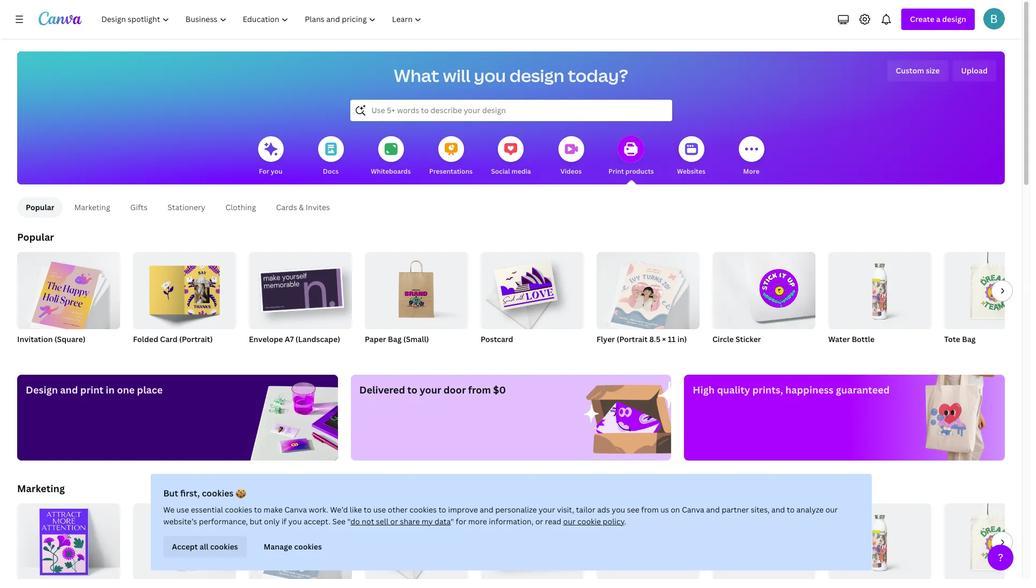Task type: describe. For each thing, give the bounding box(es) containing it.
videos button
[[559, 129, 584, 185]]

manage
[[264, 542, 293, 553]]

clothing
[[226, 202, 256, 213]]

to up data
[[439, 505, 447, 515]]

share
[[400, 517, 420, 527]]

what will you design today?
[[394, 64, 629, 87]]

tailor
[[577, 505, 596, 515]]

stationery button
[[159, 198, 215, 218]]

if
[[282, 517, 287, 527]]

bag for tote
[[963, 335, 977, 345]]

(landscape)
[[296, 335, 340, 345]]

marketing button
[[65, 198, 119, 218]]

to up but
[[254, 505, 262, 515]]

bottle
[[852, 335, 875, 345]]

but
[[164, 488, 178, 500]]

and left "print"
[[60, 384, 78, 397]]

delivered
[[360, 384, 405, 397]]

1 vertical spatial popular
[[17, 231, 54, 244]]

social media
[[492, 167, 531, 176]]

custom size
[[897, 66, 940, 76]]

manage cookies
[[264, 542, 322, 553]]

you inside button
[[271, 167, 283, 176]]

0 horizontal spatial our
[[564, 517, 576, 527]]

cookies up my
[[410, 505, 437, 515]]

flyer (portrait 8.5 × 11 in)
[[597, 335, 688, 345]]

us
[[661, 505, 669, 515]]

flyer (portrait 8.5 × 11 in) group
[[597, 248, 700, 359]]

we'd
[[330, 505, 348, 515]]

invites
[[306, 202, 330, 213]]

but first, cookies 🍪 dialog
[[151, 475, 872, 571]]

docs button
[[318, 129, 344, 185]]

quality
[[718, 384, 751, 397]]

a
[[937, 14, 941, 24]]

paper bag (small)
[[365, 335, 429, 345]]

" inside we use essential cookies to make canva work. we'd like to use other cookies to improve and personalize your visit, tailor ads you see from us on canva and partner sites, and to analyze our website's performance, but only if you accept. see "
[[348, 517, 351, 527]]

essential
[[191, 505, 223, 515]]

whiteboards button
[[371, 129, 411, 185]]

ads
[[598, 505, 610, 515]]

accept all cookies button
[[164, 537, 247, 558]]

popular inside "popular" button
[[26, 202, 54, 213]]

in
[[106, 384, 115, 397]]

do not sell or share my data link
[[351, 517, 451, 527]]

tote bag
[[945, 335, 977, 345]]

in)
[[678, 335, 688, 345]]

sites,
[[751, 505, 770, 515]]

brad klo image
[[984, 8, 1006, 30]]

do not sell or share my data " for more information, or read our cookie policy .
[[351, 517, 627, 527]]

cookies inside button
[[294, 542, 322, 553]]

2 use from the left
[[374, 505, 386, 515]]

read
[[545, 517, 562, 527]]

high quality prints, happiness guaranteed
[[693, 384, 891, 397]]

to right delivered
[[408, 384, 418, 397]]

not
[[362, 517, 374, 527]]

custom size button
[[888, 60, 949, 82]]

visit,
[[557, 505, 575, 515]]

invitation
[[17, 335, 53, 345]]

accept
[[172, 542, 198, 553]]

partner
[[722, 505, 750, 515]]

make
[[264, 505, 283, 515]]

prints,
[[753, 384, 784, 397]]

docs
[[323, 167, 339, 176]]

cards
[[276, 202, 297, 213]]

print
[[80, 384, 104, 397]]

information,
[[489, 517, 534, 527]]

see
[[333, 517, 346, 527]]

all
[[200, 542, 209, 553]]

door
[[444, 384, 466, 397]]

folded card (portrait) group
[[133, 248, 236, 359]]

you right "if"
[[289, 517, 302, 527]]

tote
[[945, 335, 961, 345]]

(small)
[[404, 335, 429, 345]]

and right sites, at the right bottom
[[772, 505, 786, 515]]

more button
[[739, 129, 765, 185]]

stationery
[[168, 202, 206, 213]]

to right like
[[364, 505, 372, 515]]

paper bag (small) group
[[365, 248, 468, 359]]

social media button
[[492, 129, 531, 185]]

print
[[609, 167, 624, 176]]

tote bag group
[[945, 252, 1031, 359]]

videos
[[561, 167, 582, 176]]

on
[[671, 505, 681, 515]]

for you button
[[258, 129, 284, 185]]

sticker
[[736, 335, 762, 345]]

high
[[693, 384, 715, 397]]

2 or from the left
[[536, 517, 544, 527]]

envelope a7 (landscape) group
[[249, 248, 352, 359]]

8.5
[[650, 335, 661, 345]]

0 horizontal spatial marketing
[[17, 483, 65, 496]]

but
[[250, 517, 262, 527]]

print products button
[[609, 129, 654, 185]]

1 canva from the left
[[285, 505, 307, 515]]



Task type: vqa. For each thing, say whether or not it's contained in the screenshot.
Accept all cookies
yes



Task type: locate. For each thing, give the bounding box(es) containing it.
1 vertical spatial from
[[642, 505, 659, 515]]

cookies down 🍪
[[225, 505, 252, 515]]

to
[[408, 384, 418, 397], [254, 505, 262, 515], [364, 505, 372, 515], [439, 505, 447, 515], [788, 505, 795, 515]]

my
[[422, 517, 433, 527]]

create a design
[[911, 14, 967, 24]]

1 use from the left
[[177, 505, 189, 515]]

bag right paper
[[388, 335, 402, 345]]

cards & invites button
[[267, 198, 339, 218]]

analyze
[[797, 505, 824, 515]]

" left for
[[451, 517, 454, 527]]

1 or from the left
[[391, 517, 398, 527]]

data
[[435, 517, 451, 527]]

popular down "popular" button
[[17, 231, 54, 244]]

personalize
[[496, 505, 537, 515]]

0 vertical spatial from
[[469, 384, 491, 397]]

1 vertical spatial design
[[510, 64, 565, 87]]

0 vertical spatial design
[[943, 14, 967, 24]]

(portrait
[[617, 335, 648, 345]]

sell
[[376, 517, 389, 527]]

1 bag from the left
[[388, 335, 402, 345]]

your left door
[[420, 384, 442, 397]]

1 horizontal spatial bag
[[963, 335, 977, 345]]

other
[[388, 505, 408, 515]]

popular left marketing button
[[26, 202, 54, 213]]

performance,
[[199, 517, 248, 527]]

0 vertical spatial marketing
[[74, 202, 110, 213]]

1 vertical spatial your
[[539, 505, 556, 515]]

and left partner
[[707, 505, 720, 515]]

1 horizontal spatial marketing
[[74, 202, 110, 213]]

you up policy
[[612, 505, 626, 515]]

cookies inside button
[[210, 542, 238, 553]]

Search search field
[[372, 100, 651, 121]]

"
[[348, 517, 351, 527], [451, 517, 454, 527]]

0 vertical spatial popular
[[26, 202, 54, 213]]

folded
[[133, 335, 158, 345]]

1 horizontal spatial design
[[943, 14, 967, 24]]

whiteboards
[[371, 167, 411, 176]]

from left us
[[642, 505, 659, 515]]

cards & invites
[[276, 202, 330, 213]]

1 horizontal spatial use
[[374, 505, 386, 515]]

0 horizontal spatial "
[[348, 517, 351, 527]]

cookies down accept.
[[294, 542, 322, 553]]

will
[[443, 64, 471, 87]]

or right sell
[[391, 517, 398, 527]]

bag inside 'group'
[[388, 335, 402, 345]]

create
[[911, 14, 935, 24]]

envelope a7 (landscape)
[[249, 335, 340, 345]]

do
[[351, 517, 360, 527]]

11
[[668, 335, 676, 345]]

a7
[[285, 335, 294, 345]]

one
[[117, 384, 135, 397]]

canva up "if"
[[285, 505, 307, 515]]

design
[[943, 14, 967, 24], [510, 64, 565, 87]]

circle sticker
[[713, 335, 762, 345]]

design and print in one place
[[26, 384, 163, 397]]

water bottle group
[[829, 248, 932, 359]]

for
[[259, 167, 269, 176]]

1 " from the left
[[348, 517, 351, 527]]

from
[[469, 384, 491, 397], [642, 505, 659, 515]]

0 vertical spatial your
[[420, 384, 442, 397]]

water
[[829, 335, 851, 345]]

your up read
[[539, 505, 556, 515]]

popular button
[[17, 198, 63, 218]]

or left read
[[536, 517, 544, 527]]

invitation (square) group
[[17, 248, 120, 359]]

our down visit,
[[564, 517, 576, 527]]

today?
[[568, 64, 629, 87]]

circle
[[713, 335, 734, 345]]

2 canva from the left
[[682, 505, 705, 515]]

1 horizontal spatial or
[[536, 517, 544, 527]]

1 horizontal spatial "
[[451, 517, 454, 527]]

first,
[[180, 488, 200, 500]]

marketing inside button
[[74, 202, 110, 213]]

0 horizontal spatial use
[[177, 505, 189, 515]]

custom
[[897, 66, 925, 76]]

media
[[512, 167, 531, 176]]

water bottle
[[829, 335, 875, 345]]

1 horizontal spatial from
[[642, 505, 659, 515]]

and up do not sell or share my data " for more information, or read our cookie policy .
[[480, 505, 494, 515]]

improve
[[448, 505, 478, 515]]

from left $0
[[469, 384, 491, 397]]

social
[[492, 167, 510, 176]]

design right "a"
[[943, 14, 967, 24]]

your inside we use essential cookies to make canva work. we'd like to use other cookies to improve and personalize your visit, tailor ads you see from us on canva and partner sites, and to analyze our website's performance, but only if you accept. see "
[[539, 505, 556, 515]]

policy
[[603, 517, 625, 527]]

guaranteed
[[837, 384, 891, 397]]

bag for paper
[[388, 335, 402, 345]]

for you
[[259, 167, 283, 176]]

from inside we use essential cookies to make canva work. we'd like to use other cookies to improve and personalize your visit, tailor ads you see from us on canva and partner sites, and to analyze our website's performance, but only if you accept. see "
[[642, 505, 659, 515]]

canva right on
[[682, 505, 705, 515]]

products
[[626, 167, 654, 176]]

our
[[826, 505, 839, 515], [564, 517, 576, 527]]

design up search search field
[[510, 64, 565, 87]]

design inside create a design dropdown button
[[943, 14, 967, 24]]

marketing
[[74, 202, 110, 213], [17, 483, 65, 496]]

2 bag from the left
[[963, 335, 977, 345]]

our right analyze
[[826, 505, 839, 515]]

postcard group
[[481, 248, 584, 359]]

bag inside "group"
[[963, 335, 977, 345]]

" right 'see'
[[348, 517, 351, 527]]

0 horizontal spatial from
[[469, 384, 491, 397]]

gifts
[[130, 202, 148, 213]]

1 horizontal spatial canva
[[682, 505, 705, 515]]

you right for
[[271, 167, 283, 176]]

0 horizontal spatial or
[[391, 517, 398, 527]]

popular
[[26, 202, 54, 213], [17, 231, 54, 244]]

we
[[164, 505, 175, 515]]

clothing button
[[217, 198, 265, 218]]

0 horizontal spatial canva
[[285, 505, 307, 515]]

delivered to your door from $0
[[360, 384, 506, 397]]

use up sell
[[374, 505, 386, 515]]

&
[[299, 202, 304, 213]]

card
[[160, 335, 178, 345]]

or
[[391, 517, 398, 527], [536, 517, 544, 527]]

top level navigation element
[[95, 9, 431, 30]]

1 vertical spatial marketing
[[17, 483, 65, 496]]

🍪
[[236, 488, 247, 500]]

1 vertical spatial our
[[564, 517, 576, 527]]

upload
[[962, 66, 989, 76]]

cookies right all
[[210, 542, 238, 553]]

gifts button
[[122, 198, 156, 218]]

our inside we use essential cookies to make canva work. we'd like to use other cookies to improve and personalize your visit, tailor ads you see from us on canva and partner sites, and to analyze our website's performance, but only if you accept. see "
[[826, 505, 839, 515]]

circle sticker group
[[713, 248, 816, 359]]

you right 'will'
[[474, 64, 506, 87]]

but first, cookies 🍪
[[164, 488, 247, 500]]

×
[[663, 335, 667, 345]]

use up website's
[[177, 505, 189, 515]]

1 horizontal spatial our
[[826, 505, 839, 515]]

presentations button
[[430, 129, 473, 185]]

cookie
[[578, 517, 601, 527]]

$0
[[494, 384, 506, 397]]

bag right tote
[[963, 335, 977, 345]]

0 horizontal spatial design
[[510, 64, 565, 87]]

we use essential cookies to make canva work. we'd like to use other cookies to improve and personalize your visit, tailor ads you see from us on canva and partner sites, and to analyze our website's performance, but only if you accept. see "
[[164, 505, 839, 527]]

0 horizontal spatial bag
[[388, 335, 402, 345]]

1 horizontal spatial your
[[539, 505, 556, 515]]

size
[[927, 66, 940, 76]]

only
[[264, 517, 280, 527]]

cookies up essential
[[202, 488, 234, 500]]

0 vertical spatial our
[[826, 505, 839, 515]]

like
[[350, 505, 362, 515]]

2 " from the left
[[451, 517, 454, 527]]

None search field
[[350, 100, 673, 121]]

more
[[469, 517, 487, 527]]

accept all cookies
[[172, 542, 238, 553]]

folded card (portrait)
[[133, 335, 213, 345]]

(square)
[[55, 335, 86, 345]]

group
[[17, 248, 120, 333], [133, 248, 236, 330], [249, 248, 352, 330], [365, 248, 468, 330], [481, 248, 584, 330], [597, 248, 700, 333], [713, 248, 816, 330], [829, 248, 932, 330], [945, 252, 1031, 330], [17, 500, 120, 580], [829, 500, 932, 580], [133, 504, 236, 580], [249, 504, 352, 580], [365, 504, 468, 580], [481, 504, 584, 580], [597, 504, 700, 580], [713, 504, 816, 580], [945, 504, 1031, 580]]

0 horizontal spatial your
[[420, 384, 442, 397]]

to left analyze
[[788, 505, 795, 515]]

postcard
[[481, 335, 514, 345]]

websites button
[[678, 129, 706, 185]]



